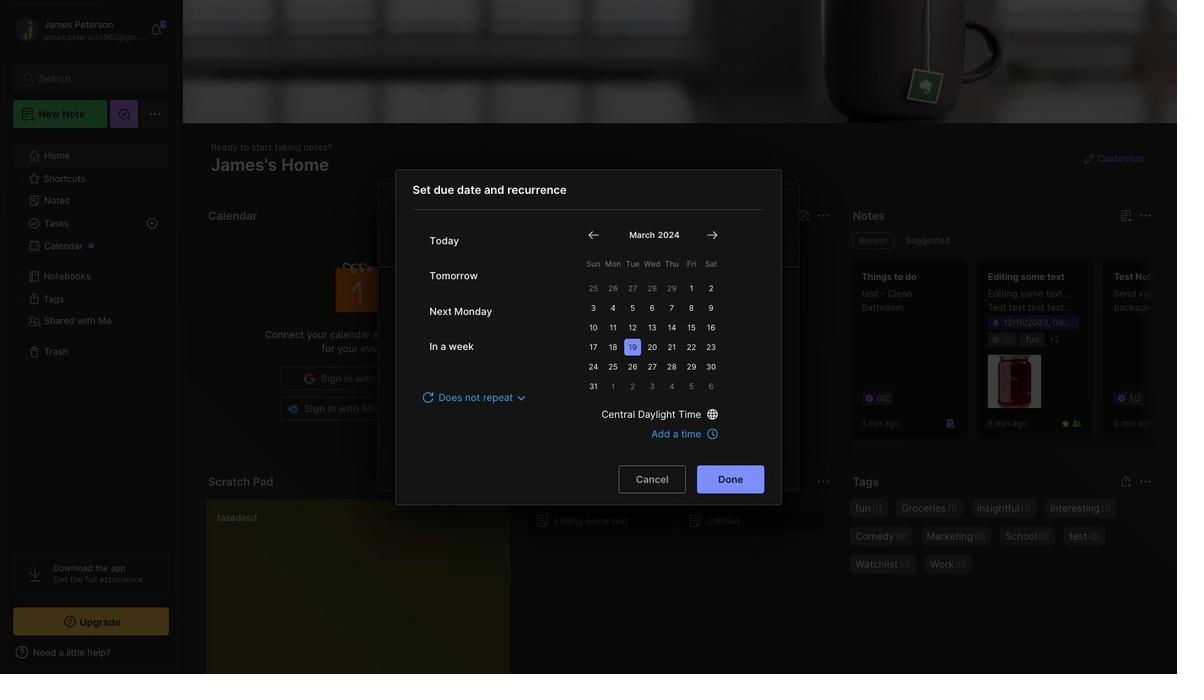 Task type: describe. For each thing, give the bounding box(es) containing it.
expand tags image
[[18, 295, 27, 303]]

2024 field
[[655, 229, 680, 241]]

thumbnail image
[[988, 355, 1041, 409]]

Start writing… text field
[[217, 500, 509, 675]]

expand notebooks image
[[18, 273, 27, 281]]

new task image
[[797, 209, 811, 223]]

1 tab from the left
[[853, 233, 894, 249]]



Task type: vqa. For each thing, say whether or not it's contained in the screenshot.
"March" "field"
yes



Task type: locate. For each thing, give the bounding box(es) containing it.
row group
[[528, 241, 833, 439], [850, 258, 1177, 448], [528, 507, 833, 544]]

Search text field
[[39, 71, 156, 85]]

select a due date element
[[413, 210, 764, 452]]

tree inside main element
[[5, 137, 177, 542]]

none search field inside main element
[[39, 69, 156, 86]]

Dropdown List field
[[421, 386, 530, 409]]

March field
[[626, 229, 655, 241]]

tab
[[853, 233, 894, 249], [899, 233, 956, 249]]

2 tab from the left
[[899, 233, 956, 249]]

main element
[[0, 0, 182, 675]]

tree
[[5, 137, 177, 542]]

tab list
[[853, 233, 1150, 249]]

0 horizontal spatial tab
[[853, 233, 894, 249]]

None search field
[[39, 69, 156, 86]]

1 horizontal spatial tab
[[899, 233, 956, 249]]



